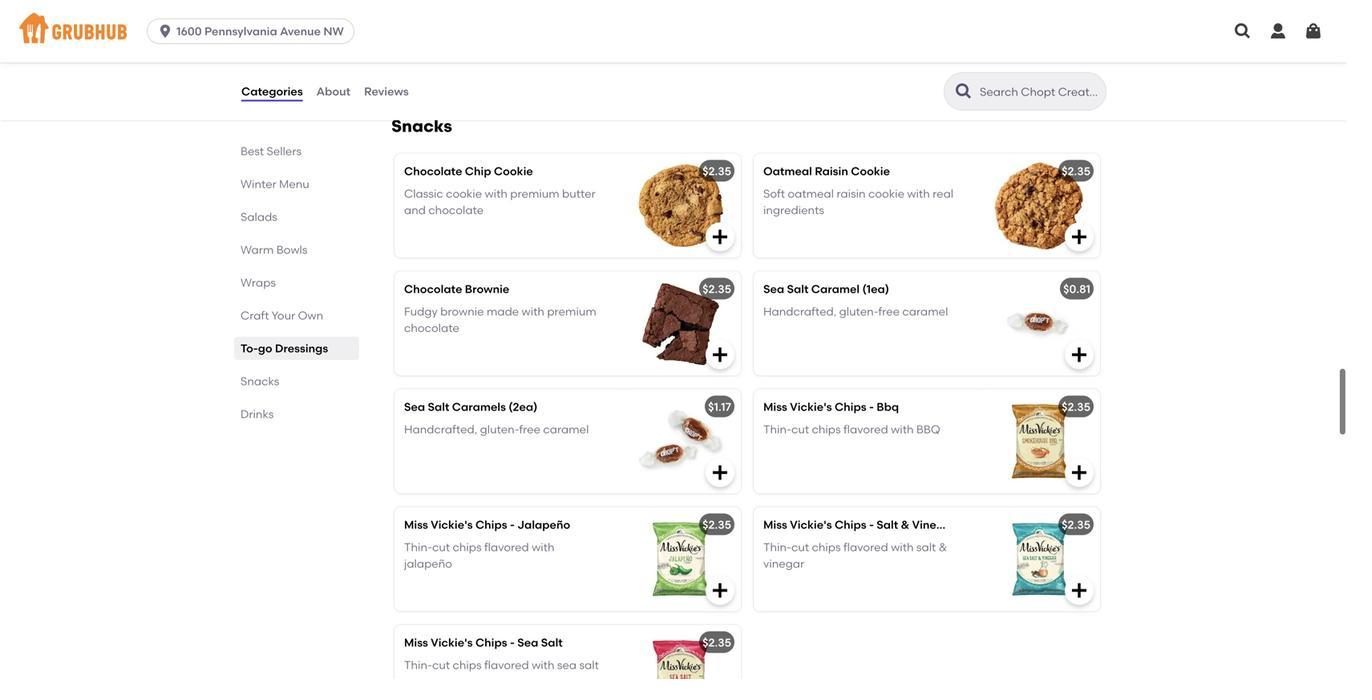 Task type: vqa. For each thing, say whether or not it's contained in the screenshot.


Task type: locate. For each thing, give the bounding box(es) containing it.
0 horizontal spatial &
[[901, 518, 910, 532]]

with left real
[[907, 187, 930, 201]]

with left sea
[[532, 659, 555, 672]]

handcrafted, down sea salt caramels (2ea)
[[404, 423, 477, 436]]

free
[[879, 305, 900, 319], [519, 423, 541, 436]]

0 vertical spatial gluten-
[[839, 305, 879, 319]]

1 horizontal spatial caramel
[[903, 305, 948, 319]]

sea left caramel
[[763, 282, 784, 296]]

with inside thin-cut chips flavored with jalapeño
[[532, 541, 555, 554]]

1 vertical spatial free
[[519, 423, 541, 436]]

1 vertical spatial handcrafted, gluten-free caramel
[[404, 423, 589, 436]]

your
[[272, 309, 295, 322]]

menu
[[279, 177, 309, 191]]

caramel
[[903, 305, 948, 319], [543, 423, 589, 436]]

0 vertical spatial salt
[[917, 541, 936, 554]]

with for miss vickie's chips - salt & vinegar
[[891, 541, 914, 554]]

2 vertical spatial sea
[[517, 636, 538, 649]]

0 vertical spatial snacks
[[391, 116, 452, 136]]

miss vickie's chips - salt & vinegar image
[[980, 507, 1100, 611]]

best
[[241, 144, 264, 158]]

0 horizontal spatial salt
[[579, 659, 599, 672]]

flavored for bbq
[[844, 423, 888, 436]]

about button
[[316, 63, 351, 120]]

cut for thin-cut chips flavored with jalapeño
[[432, 541, 450, 554]]

gluten- down (1ea) at the right of page
[[839, 305, 879, 319]]

handcrafted, for caramel
[[763, 305, 837, 319]]

0 vertical spatial chocolate
[[404, 164, 462, 178]]

cookie inside classic cookie with premium butter and chocolate
[[446, 187, 482, 201]]

miss vickie's chips - bbq image
[[980, 389, 1100, 494]]

own
[[298, 309, 323, 322]]

chips down miss vickie's chips - jalapeño
[[453, 541, 482, 554]]

flavored inside thin-cut chips flavored with salt & vinegar
[[844, 541, 888, 554]]

0 horizontal spatial handcrafted,
[[404, 423, 477, 436]]

chips down miss vickie's chips - sea salt
[[453, 659, 482, 672]]

Search Chopt Creative Salad Co. search field
[[978, 84, 1101, 99]]

cut up vinegar
[[792, 541, 809, 554]]

chips down miss vickie's chips - salt & vinegar
[[812, 541, 841, 554]]

salt up thin-cut chips flavored with salt & vinegar
[[877, 518, 898, 532]]

cookie down chocolate chip cookie
[[446, 187, 482, 201]]

- left bbq
[[869, 400, 874, 414]]

with down chip
[[485, 187, 508, 201]]

premium inside classic cookie with premium butter and chocolate
[[510, 187, 560, 201]]

sea salt caramel (1ea) image
[[980, 271, 1100, 376]]

cut down miss vickie's chips - bbq
[[792, 423, 809, 436]]

0 horizontal spatial sea
[[404, 400, 425, 414]]

search icon image
[[954, 82, 974, 101]]

with inside thin-cut chips flavored with salt & vinegar
[[891, 541, 914, 554]]

vickie's up thin-cut chips flavored with sea salt
[[431, 636, 473, 649]]

salt
[[917, 541, 936, 554], [579, 659, 599, 672]]

handcrafted, gluten-free caramel down (1ea) at the right of page
[[763, 305, 948, 319]]

- up thin-cut chips flavored with salt & vinegar
[[869, 518, 874, 532]]

$2.35 for thin-cut chips flavored with jalapeño
[[703, 518, 731, 532]]

1 horizontal spatial gluten-
[[839, 305, 879, 319]]

handcrafted,
[[763, 305, 837, 319], [404, 423, 477, 436]]

snacks
[[391, 116, 452, 136], [241, 375, 279, 388]]

flavored inside thin-cut chips flavored with jalapeño
[[484, 541, 529, 554]]

flavored down miss vickie's chips - jalapeño
[[484, 541, 529, 554]]

chips for bbq
[[812, 423, 841, 436]]

& down vinegar
[[939, 541, 947, 554]]

miss for miss vickie's chips - sea salt
[[404, 636, 428, 649]]

2 horizontal spatial sea
[[763, 282, 784, 296]]

svg image
[[1269, 22, 1288, 41], [157, 23, 173, 39], [1070, 463, 1089, 482], [1070, 581, 1089, 600]]

& left vinegar
[[901, 518, 910, 532]]

0 horizontal spatial cookie
[[446, 187, 482, 201]]

0 vertical spatial caramel
[[903, 305, 948, 319]]

chips up thin-cut chips flavored with salt & vinegar
[[835, 518, 867, 532]]

&
[[901, 518, 910, 532], [939, 541, 947, 554]]

cookie for cookie
[[851, 164, 890, 178]]

chocolate up classic at the left
[[404, 164, 462, 178]]

oatmeal raisin cookie image
[[980, 153, 1100, 258]]

vickie's up thin-cut chips flavored with bbq
[[790, 400, 832, 414]]

reviews
[[364, 84, 409, 98]]

salt left 'caramels' on the left of the page
[[428, 400, 449, 414]]

handcrafted, down sea salt caramel (1ea)
[[763, 305, 837, 319]]

thin- up vinegar
[[763, 541, 792, 554]]

jalapeño
[[404, 557, 452, 571]]

handcrafted, for caramels
[[404, 423, 477, 436]]

1 horizontal spatial free
[[879, 305, 900, 319]]

gluten- down 'caramels' on the left of the page
[[480, 423, 519, 436]]

2 cookie from the left
[[851, 164, 890, 178]]

cut for thin-cut chips flavored with salt & vinegar
[[792, 541, 809, 554]]

cut up "jalapeño"
[[432, 541, 450, 554]]

with left bbq
[[891, 423, 914, 436]]

cookie right raisin
[[869, 187, 905, 201]]

with down vinegar
[[891, 541, 914, 554]]

2 cookie from the left
[[869, 187, 905, 201]]

sea left 'caramels' on the left of the page
[[404, 400, 425, 414]]

1 horizontal spatial cookie
[[851, 164, 890, 178]]

- for sea
[[510, 636, 515, 649]]

2 chocolate from the top
[[404, 282, 462, 296]]

miss down "jalapeño"
[[404, 636, 428, 649]]

salt
[[787, 282, 809, 296], [428, 400, 449, 414], [877, 518, 898, 532], [541, 636, 563, 649]]

free for sea salt caramel (1ea)
[[879, 305, 900, 319]]

1 chocolate from the top
[[404, 164, 462, 178]]

vickie's for miss vickie's chips - salt & vinegar
[[790, 518, 832, 532]]

flavored for salt
[[844, 541, 888, 554]]

chocolate down classic at the left
[[429, 203, 484, 217]]

1 cookie from the left
[[446, 187, 482, 201]]

0 vertical spatial sea
[[763, 282, 784, 296]]

svg image for sea salt caramels (2ea)
[[711, 463, 730, 482]]

chips inside thin-cut chips flavored with salt & vinegar
[[812, 541, 841, 554]]

1 vertical spatial sea
[[404, 400, 425, 414]]

premium
[[510, 187, 560, 201], [547, 305, 596, 319]]

chips down miss vickie's chips - bbq
[[812, 423, 841, 436]]

with for miss vickie's chips - jalapeño
[[532, 541, 555, 554]]

warm bowls
[[241, 243, 308, 257]]

miss up "jalapeño"
[[404, 518, 428, 532]]

premium left butter
[[510, 187, 560, 201]]

with inside soft oatmeal raisin cookie with real ingredients
[[907, 187, 930, 201]]

flavored down miss vickie's chips - sea salt
[[484, 659, 529, 672]]

0 vertical spatial chocolate
[[429, 203, 484, 217]]

thin- inside thin-cut chips flavored with salt & vinegar
[[763, 541, 792, 554]]

chocolate
[[429, 203, 484, 217], [404, 321, 459, 335]]

cookie up classic cookie with premium butter and chocolate
[[494, 164, 533, 178]]

0 vertical spatial &
[[901, 518, 910, 532]]

1600
[[177, 24, 202, 38]]

0 vertical spatial handcrafted, gluten-free caramel
[[763, 305, 948, 319]]

soft oatmeal raisin cookie with real ingredients
[[763, 187, 954, 217]]

cut
[[792, 423, 809, 436], [432, 541, 450, 554], [792, 541, 809, 554], [432, 659, 450, 672]]

(2ea)
[[509, 400, 538, 414]]

- left jalapeño
[[510, 518, 515, 532]]

vickie's up thin-cut chips flavored with jalapeño
[[431, 518, 473, 532]]

0 horizontal spatial free
[[519, 423, 541, 436]]

oatmeal raisin cookie
[[763, 164, 890, 178]]

miss vickie's chips - bbq
[[763, 400, 899, 414]]

caramel for sea salt caramel (1ea)
[[903, 305, 948, 319]]

miss right $1.17
[[763, 400, 787, 414]]

salt down vinegar
[[917, 541, 936, 554]]

1 horizontal spatial handcrafted, gluten-free caramel
[[763, 305, 948, 319]]

flavored down bbq
[[844, 423, 888, 436]]

free down (2ea) at the left
[[519, 423, 541, 436]]

cookie
[[494, 164, 533, 178], [851, 164, 890, 178]]

cookie up raisin
[[851, 164, 890, 178]]

thin- down miss vickie's chips - sea salt
[[404, 659, 432, 672]]

0 horizontal spatial gluten-
[[480, 423, 519, 436]]

with for miss vickie's chips - bbq
[[891, 423, 914, 436]]

with for miss vickie's chips - sea salt
[[532, 659, 555, 672]]

handcrafted, gluten-free caramel
[[763, 305, 948, 319], [404, 423, 589, 436]]

fudgy brownie made with premium chocolate
[[404, 305, 596, 335]]

brownie
[[465, 282, 509, 296]]

wraps
[[241, 276, 276, 290]]

salt right sea
[[579, 659, 599, 672]]

salt inside thin-cut chips flavored with salt & vinegar
[[917, 541, 936, 554]]

raisin
[[837, 187, 866, 201]]

1 vertical spatial gluten-
[[480, 423, 519, 436]]

chips up thin-cut chips flavored with jalapeño
[[476, 518, 507, 532]]

1 vertical spatial &
[[939, 541, 947, 554]]

1 horizontal spatial handcrafted,
[[763, 305, 837, 319]]

miss vickie's chips - jalapeño
[[404, 518, 570, 532]]

ingredients
[[763, 203, 824, 217]]

$2.35 for soft oatmeal raisin cookie with real ingredients
[[1062, 164, 1091, 178]]

thin- down miss vickie's chips - bbq
[[763, 423, 792, 436]]

0 horizontal spatial handcrafted, gluten-free caramel
[[404, 423, 589, 436]]

free down (1ea) at the right of page
[[879, 305, 900, 319]]

thin- inside thin-cut chips flavored with jalapeño
[[404, 541, 432, 554]]

drinks
[[241, 407, 274, 421]]

1 vertical spatial chocolate
[[404, 321, 459, 335]]

sea up thin-cut chips flavored with sea salt
[[517, 636, 538, 649]]

made
[[487, 305, 519, 319]]

butter
[[562, 187, 596, 201]]

thin- up "jalapeño"
[[404, 541, 432, 554]]

& inside thin-cut chips flavored with salt & vinegar
[[939, 541, 947, 554]]

miss vickie's chips - salt & vinegar
[[763, 518, 956, 532]]

1 vertical spatial chocolate
[[404, 282, 462, 296]]

chips up thin-cut chips flavored with sea salt
[[476, 636, 507, 649]]

with down jalapeño
[[532, 541, 555, 554]]

thin-cut chips flavored with sea salt
[[404, 659, 599, 672]]

miss up vinegar
[[763, 518, 787, 532]]

miss for miss vickie's chips - bbq
[[763, 400, 787, 414]]

chips
[[835, 400, 867, 414], [476, 518, 507, 532], [835, 518, 867, 532], [476, 636, 507, 649]]

cut for thin-cut chips flavored with bbq
[[792, 423, 809, 436]]

0 horizontal spatial cookie
[[494, 164, 533, 178]]

vickie's up vinegar
[[790, 518, 832, 532]]

flavored down miss vickie's chips - salt & vinegar
[[844, 541, 888, 554]]

chocolate
[[404, 164, 462, 178], [404, 282, 462, 296]]

chips inside thin-cut chips flavored with jalapeño
[[453, 541, 482, 554]]

with inside fudgy brownie made with premium chocolate
[[522, 305, 545, 319]]

flavored for jalapeño
[[484, 541, 529, 554]]

craft
[[241, 309, 269, 322]]

thin- for thin-cut chips flavored with salt & vinegar
[[763, 541, 792, 554]]

1 vertical spatial handcrafted,
[[404, 423, 477, 436]]

0 vertical spatial handcrafted,
[[763, 305, 837, 319]]

- up thin-cut chips flavored with sea salt
[[510, 636, 515, 649]]

fudgy
[[404, 305, 438, 319]]

chocolate down fudgy
[[404, 321, 459, 335]]

winter
[[241, 177, 277, 191]]

1 horizontal spatial salt
[[917, 541, 936, 554]]

0 vertical spatial premium
[[510, 187, 560, 201]]

sea for sea salt caramels (2ea)
[[404, 400, 425, 414]]

1 vertical spatial premium
[[547, 305, 596, 319]]

jalapeño
[[517, 518, 570, 532]]

1 horizontal spatial &
[[939, 541, 947, 554]]

flavored
[[844, 423, 888, 436], [484, 541, 529, 554], [844, 541, 888, 554], [484, 659, 529, 672]]

miss vickie's chips - sea salt
[[404, 636, 563, 649]]

thin-
[[763, 423, 792, 436], [404, 541, 432, 554], [763, 541, 792, 554], [404, 659, 432, 672]]

0 horizontal spatial snacks
[[241, 375, 279, 388]]

0 vertical spatial free
[[879, 305, 900, 319]]

1 cookie from the left
[[494, 164, 533, 178]]

snacks up drinks at left bottom
[[241, 375, 279, 388]]

-
[[869, 400, 874, 414], [510, 518, 515, 532], [869, 518, 874, 532], [510, 636, 515, 649]]

miss for miss vickie's chips - jalapeño
[[404, 518, 428, 532]]

cut for thin-cut chips flavored with sea salt
[[432, 659, 450, 672]]

1 horizontal spatial sea
[[517, 636, 538, 649]]

with
[[485, 187, 508, 201], [907, 187, 930, 201], [522, 305, 545, 319], [891, 423, 914, 436], [532, 541, 555, 554], [891, 541, 914, 554], [532, 659, 555, 672]]

gluten-
[[839, 305, 879, 319], [480, 423, 519, 436]]

best sellers
[[241, 144, 302, 158]]

cut inside thin-cut chips flavored with salt & vinegar
[[792, 541, 809, 554]]

$2.35
[[703, 164, 731, 178], [1062, 164, 1091, 178], [703, 282, 731, 296], [1062, 400, 1091, 414], [703, 518, 731, 532], [1062, 518, 1091, 532], [703, 636, 731, 649]]

craft your own
[[241, 309, 323, 322]]

chips
[[812, 423, 841, 436], [453, 541, 482, 554], [812, 541, 841, 554], [453, 659, 482, 672]]

vickie's
[[790, 400, 832, 414], [431, 518, 473, 532], [790, 518, 832, 532], [431, 636, 473, 649]]

0 horizontal spatial caramel
[[543, 423, 589, 436]]

chocolate up fudgy
[[404, 282, 462, 296]]

chips up thin-cut chips flavored with bbq
[[835, 400, 867, 414]]

snacks down reviews on the left top
[[391, 116, 452, 136]]

1 horizontal spatial cookie
[[869, 187, 905, 201]]

cookie
[[446, 187, 482, 201], [869, 187, 905, 201]]

dressings
[[275, 342, 328, 355]]

gluten- for caramels
[[480, 423, 519, 436]]

svg image for miss vickie's chips - jalapeño
[[711, 581, 730, 600]]

chocolate brownie image
[[621, 271, 741, 376]]

handcrafted, gluten-free caramel down 'caramels' on the left of the page
[[404, 423, 589, 436]]

cut down miss vickie's chips - sea salt
[[432, 659, 450, 672]]

warm
[[241, 243, 274, 257]]

with for oatmeal raisin cookie
[[907, 187, 930, 201]]

with right made
[[522, 305, 545, 319]]

1 vertical spatial caramel
[[543, 423, 589, 436]]

premium right made
[[547, 305, 596, 319]]

cut inside thin-cut chips flavored with jalapeño
[[432, 541, 450, 554]]

chips for jalapeño
[[476, 518, 507, 532]]

sea
[[763, 282, 784, 296], [404, 400, 425, 414], [517, 636, 538, 649]]

svg image
[[1233, 22, 1253, 41], [1304, 22, 1323, 41], [711, 52, 730, 72], [711, 227, 730, 246], [1070, 227, 1089, 246], [711, 345, 730, 364], [1070, 345, 1089, 364], [711, 463, 730, 482], [711, 581, 730, 600]]

miss
[[763, 400, 787, 414], [404, 518, 428, 532], [763, 518, 787, 532], [404, 636, 428, 649]]



Task type: describe. For each thing, give the bounding box(es) containing it.
chips for jalapeño
[[453, 541, 482, 554]]

chip
[[465, 164, 491, 178]]

real
[[933, 187, 954, 201]]

svg image inside "1600 pennsylvania avenue nw" button
[[157, 23, 173, 39]]

1 vertical spatial snacks
[[241, 375, 279, 388]]

thin- for thin-cut chips flavored with sea salt
[[404, 659, 432, 672]]

(1ea)
[[862, 282, 889, 296]]

$1.17
[[708, 400, 731, 414]]

vickie's for miss vickie's chips - sea salt
[[431, 636, 473, 649]]

handcrafted, gluten-free caramel for caramels
[[404, 423, 589, 436]]

salt up sea
[[541, 636, 563, 649]]

1600 pennsylvania avenue nw
[[177, 24, 344, 38]]

sea for sea salt caramel (1ea)
[[763, 282, 784, 296]]

svg image for oatmeal raisin cookie
[[1070, 227, 1089, 246]]

1 vertical spatial salt
[[579, 659, 599, 672]]

and
[[404, 203, 426, 217]]

bowls
[[276, 243, 308, 257]]

sea salt caramels (2ea) image
[[621, 389, 741, 494]]

soft
[[763, 187, 785, 201]]

brownie
[[440, 305, 484, 319]]

- for bbq
[[869, 400, 874, 414]]

salads
[[241, 210, 277, 224]]

gluten- for caramel
[[839, 305, 879, 319]]

categories button
[[241, 63, 304, 120]]

sellers
[[267, 144, 302, 158]]

chocolate inside fudgy brownie made with premium chocolate
[[404, 321, 459, 335]]

classic
[[404, 187, 443, 201]]

- for salt
[[869, 518, 874, 532]]

caramel for sea salt caramels (2ea)
[[543, 423, 589, 436]]

with inside classic cookie with premium butter and chocolate
[[485, 187, 508, 201]]

cookie inside soft oatmeal raisin cookie with real ingredients
[[869, 187, 905, 201]]

main navigation navigation
[[0, 0, 1347, 63]]

svg image for sea salt caramel (1ea)
[[1070, 345, 1089, 364]]

to-
[[241, 342, 258, 355]]

sea
[[557, 659, 577, 672]]

avenue
[[280, 24, 321, 38]]

thin- for thin-cut chips flavored with jalapeño
[[404, 541, 432, 554]]

oatmeal
[[788, 187, 834, 201]]

caramels
[[452, 400, 506, 414]]

chips for salt
[[835, 518, 867, 532]]

svg image for chocolate chip cookie
[[711, 227, 730, 246]]

premium inside fudgy brownie made with premium chocolate
[[547, 305, 596, 319]]

chips for sea
[[476, 636, 507, 649]]

bbq
[[877, 400, 899, 414]]

chips for sea
[[453, 659, 482, 672]]

raisin
[[815, 164, 848, 178]]

nw
[[324, 24, 344, 38]]

thin-cut chips flavored with bbq
[[763, 423, 940, 436]]

pennsylvania
[[204, 24, 277, 38]]

chocolate for fudgy
[[404, 282, 462, 296]]

$2.35 for thin-cut chips flavored with salt & vinegar
[[1062, 518, 1091, 532]]

reviews button
[[363, 63, 410, 120]]

miss vickie's chips - jalapeño image
[[621, 507, 741, 611]]

steakhouse blue cheese bottle (12 oz) image
[[621, 0, 741, 83]]

oatmeal
[[763, 164, 812, 178]]

salt left caramel
[[787, 282, 809, 296]]

- for jalapeño
[[510, 518, 515, 532]]

chocolate brownie
[[404, 282, 509, 296]]

miss vickie's chips - sea salt image
[[621, 625, 741, 679]]

$2.35 for classic cookie with premium butter and chocolate
[[703, 164, 731, 178]]

1 horizontal spatial snacks
[[391, 116, 452, 136]]

chocolate chip cookie image
[[621, 153, 741, 258]]

free for sea salt caramels (2ea)
[[519, 423, 541, 436]]

$2.35 for thin-cut chips flavored with bbq
[[1062, 400, 1091, 414]]

cookie for premium
[[494, 164, 533, 178]]

thin- for thin-cut chips flavored with bbq
[[763, 423, 792, 436]]

chocolate chip cookie
[[404, 164, 533, 178]]

chocolate for classic
[[404, 164, 462, 178]]

vinegar
[[912, 518, 956, 532]]

categories
[[241, 84, 303, 98]]

vickie's for miss vickie's chips - jalapeño
[[431, 518, 473, 532]]

vinegar
[[763, 557, 805, 571]]

go
[[258, 342, 272, 355]]

sea salt caramel (1ea)
[[763, 282, 889, 296]]

chips for salt
[[812, 541, 841, 554]]

sea salt caramels (2ea)
[[404, 400, 538, 414]]

bbq
[[917, 423, 940, 436]]

classic cookie with premium butter and chocolate
[[404, 187, 596, 217]]

flavored for sea
[[484, 659, 529, 672]]

1600 pennsylvania avenue nw button
[[147, 18, 361, 44]]

chocolate inside classic cookie with premium butter and chocolate
[[429, 203, 484, 217]]

$0.81
[[1064, 282, 1091, 296]]

miss for miss vickie's chips - salt & vinegar
[[763, 518, 787, 532]]

$2.35 for fudgy brownie made with premium chocolate
[[703, 282, 731, 296]]

chips for bbq
[[835, 400, 867, 414]]

caramel
[[811, 282, 860, 296]]

vickie's for miss vickie's chips - bbq
[[790, 400, 832, 414]]

thin-cut chips flavored with salt & vinegar
[[763, 541, 947, 571]]

svg image for chocolate brownie
[[711, 345, 730, 364]]

about
[[317, 84, 351, 98]]

winter menu
[[241, 177, 309, 191]]

thin-cut chips flavored with jalapeño
[[404, 541, 555, 571]]

handcrafted, gluten-free caramel for caramel
[[763, 305, 948, 319]]

to-go dressings
[[241, 342, 328, 355]]



